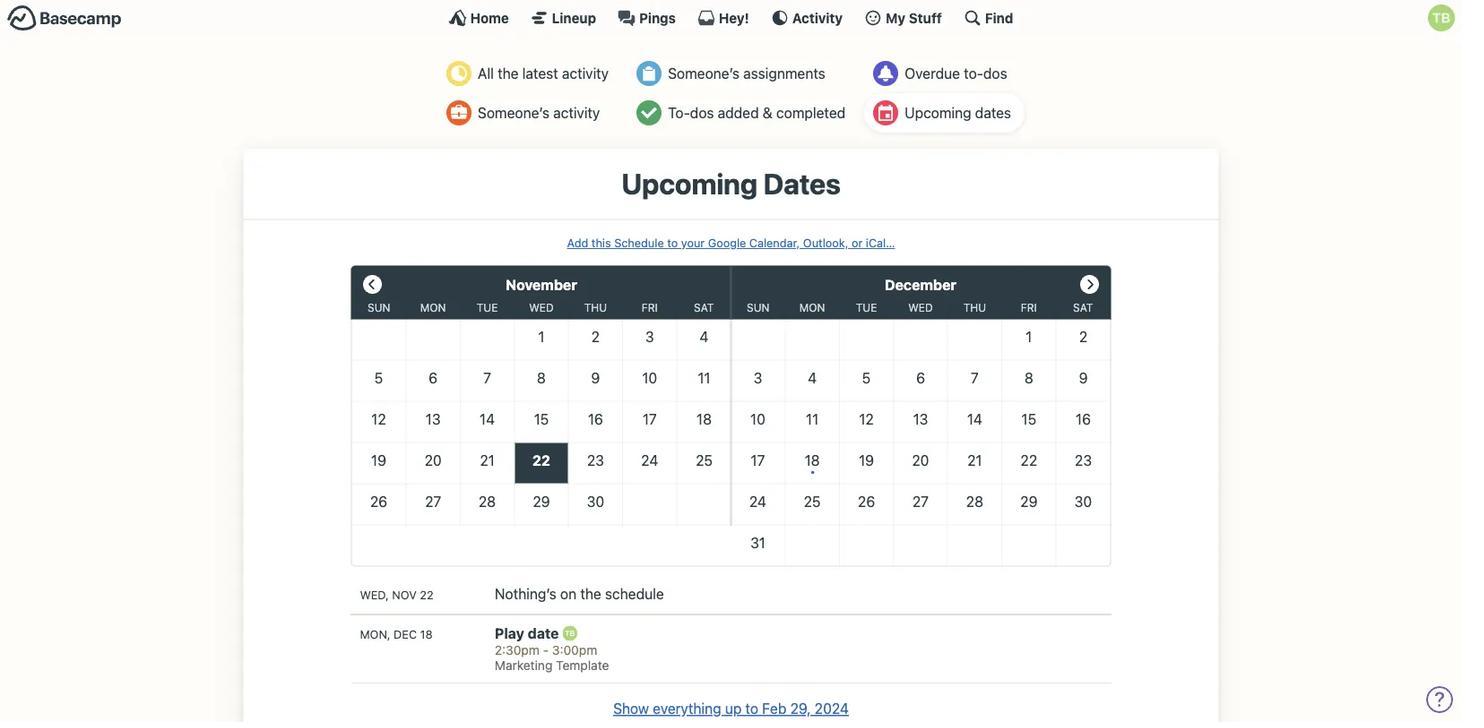 Task type: describe. For each thing, give the bounding box(es) containing it.
everything
[[653, 701, 721, 718]]

activity inside someone's activity 'link'
[[553, 104, 600, 121]]

to for feb
[[745, 701, 758, 718]]

&
[[763, 104, 773, 121]]

mon for november
[[420, 302, 446, 314]]

to-
[[964, 65, 983, 82]]

wed, nov 22
[[360, 589, 434, 602]]

mon, dec 18
[[360, 628, 433, 642]]

main element
[[0, 0, 1462, 35]]

thu for december
[[964, 302, 986, 314]]

assignments
[[743, 65, 825, 82]]

2:30pm     -     3:00pm marketing template
[[495, 643, 609, 673]]

0 horizontal spatial dos
[[690, 104, 714, 121]]

nov
[[392, 589, 417, 602]]

someone's assignments
[[668, 65, 825, 82]]

mon,
[[360, 628, 391, 642]]

home
[[470, 10, 509, 26]]

fri for december
[[1021, 302, 1037, 314]]

find
[[985, 10, 1013, 26]]

add this schedule to your google calendar, outlook, or ical…
[[567, 236, 895, 250]]

someone's assignments link
[[628, 54, 859, 93]]

add this schedule to your google calendar, outlook, or ical… link
[[567, 236, 895, 250]]

your
[[681, 236, 705, 250]]

tue for december
[[856, 302, 877, 314]]

google
[[708, 236, 746, 250]]

sun for november
[[368, 302, 390, 314]]

upcoming for upcoming dates
[[905, 104, 971, 121]]

0 vertical spatial the
[[498, 65, 519, 82]]

my
[[886, 10, 906, 26]]

overdue to-dos
[[905, 65, 1007, 82]]

dec
[[394, 628, 417, 642]]

to-dos added & completed link
[[628, 93, 859, 133]]

schedule image
[[873, 100, 898, 126]]

ical…
[[866, 236, 895, 250]]

2024
[[815, 701, 849, 718]]

november
[[506, 276, 577, 293]]

todo image
[[637, 100, 662, 126]]

2:30pm
[[495, 643, 540, 658]]

nothing's on the schedule
[[495, 586, 664, 603]]

show
[[613, 701, 649, 718]]

play
[[495, 625, 524, 642]]

activity link
[[771, 9, 843, 27]]

3:00pm
[[552, 643, 597, 658]]

sat for december
[[1073, 302, 1093, 314]]

add
[[567, 236, 588, 250]]

0 horizontal spatial tim burton image
[[562, 626, 578, 641]]

marketing
[[495, 658, 553, 673]]

play date
[[495, 625, 562, 642]]

template
[[556, 658, 609, 673]]

fri for november
[[642, 302, 658, 314]]

upcoming dates link
[[864, 93, 1025, 133]]

to-
[[668, 104, 690, 121]]

dates
[[763, 167, 841, 201]]

1 horizontal spatial dos
[[983, 65, 1007, 82]]

sun for december
[[747, 302, 770, 314]]

•
[[810, 464, 815, 478]]

assignment image
[[637, 61, 662, 86]]

hey!
[[719, 10, 749, 26]]



Task type: locate. For each thing, give the bounding box(es) containing it.
sat for november
[[694, 302, 714, 314]]

person report image
[[446, 100, 472, 126]]

1 horizontal spatial tim burton image
[[1428, 4, 1455, 31]]

0 vertical spatial to
[[667, 236, 678, 250]]

tim burton image inside main element
[[1428, 4, 1455, 31]]

1 horizontal spatial tue
[[856, 302, 877, 314]]

thu
[[584, 302, 607, 314], [964, 302, 986, 314]]

upcoming for upcoming dates
[[621, 167, 758, 201]]

all the latest activity link
[[437, 54, 622, 93]]

to
[[667, 236, 678, 250], [745, 701, 758, 718]]

upcoming dates
[[621, 167, 841, 201]]

show        everything      up to        feb 29, 2024
[[613, 701, 849, 718]]

the right all
[[498, 65, 519, 82]]

activity report image
[[446, 61, 472, 86]]

sat
[[694, 302, 714, 314], [1073, 302, 1093, 314]]

date
[[528, 625, 559, 642]]

0 vertical spatial upcoming
[[905, 104, 971, 121]]

tue
[[477, 302, 498, 314], [856, 302, 877, 314]]

1 sun from the left
[[368, 302, 390, 314]]

1 horizontal spatial sat
[[1073, 302, 1093, 314]]

pings
[[639, 10, 676, 26]]

dos
[[983, 65, 1007, 82], [690, 104, 714, 121]]

1 vertical spatial upcoming
[[621, 167, 758, 201]]

to inside button
[[745, 701, 758, 718]]

someone's down all the latest activity link
[[478, 104, 549, 121]]

to right up
[[745, 701, 758, 718]]

0 horizontal spatial someone's
[[478, 104, 549, 121]]

upcoming up your
[[621, 167, 758, 201]]

all the latest activity
[[478, 65, 609, 82]]

hey! button
[[697, 9, 749, 27]]

1 horizontal spatial fri
[[1021, 302, 1037, 314]]

0 horizontal spatial the
[[498, 65, 519, 82]]

1 vertical spatial the
[[580, 586, 601, 603]]

1 horizontal spatial mon
[[800, 302, 825, 314]]

0 horizontal spatial to
[[667, 236, 678, 250]]

wed for november
[[529, 302, 554, 314]]

find button
[[964, 9, 1013, 27]]

wed for december
[[908, 302, 933, 314]]

0 horizontal spatial thu
[[584, 302, 607, 314]]

1 tue from the left
[[477, 302, 498, 314]]

on
[[560, 586, 577, 603]]

home link
[[449, 9, 509, 27]]

1 horizontal spatial sun
[[747, 302, 770, 314]]

someone's for someone's activity
[[478, 104, 549, 121]]

1 wed from the left
[[529, 302, 554, 314]]

1 horizontal spatial to
[[745, 701, 758, 718]]

outlook,
[[803, 236, 849, 250]]

0 vertical spatial activity
[[562, 65, 609, 82]]

wed
[[529, 302, 554, 314], [908, 302, 933, 314]]

reports image
[[873, 61, 898, 86]]

mon
[[420, 302, 446, 314], [800, 302, 825, 314]]

0 horizontal spatial tue
[[477, 302, 498, 314]]

latest
[[522, 65, 558, 82]]

someone's for someone's assignments
[[668, 65, 740, 82]]

someone's activity link
[[437, 93, 622, 133]]

upcoming down overdue
[[905, 104, 971, 121]]

dos left the added
[[690, 104, 714, 121]]

wed,
[[360, 589, 389, 602]]

to-dos added & completed
[[668, 104, 846, 121]]

tim burton image
[[1428, 4, 1455, 31], [562, 626, 578, 641]]

overdue
[[905, 65, 960, 82]]

0 vertical spatial tim burton image
[[1428, 4, 1455, 31]]

lineup link
[[530, 9, 596, 27]]

2 thu from the left
[[964, 302, 986, 314]]

2 sun from the left
[[747, 302, 770, 314]]

upcoming
[[905, 104, 971, 121], [621, 167, 758, 201]]

wed down december
[[908, 302, 933, 314]]

0 horizontal spatial wed
[[529, 302, 554, 314]]

0 horizontal spatial mon
[[420, 302, 446, 314]]

nothing's
[[495, 586, 557, 603]]

pings button
[[618, 9, 676, 27]]

to for your
[[667, 236, 678, 250]]

-
[[543, 643, 549, 658]]

1 horizontal spatial thu
[[964, 302, 986, 314]]

activity
[[792, 10, 843, 26]]

to left your
[[667, 236, 678, 250]]

activity inside all the latest activity link
[[562, 65, 609, 82]]

2 tue from the left
[[856, 302, 877, 314]]

1 vertical spatial dos
[[690, 104, 714, 121]]

1 horizontal spatial the
[[580, 586, 601, 603]]

activity right latest
[[562, 65, 609, 82]]

someone's activity
[[478, 104, 600, 121]]

0 vertical spatial dos
[[983, 65, 1007, 82]]

dos up dates
[[983, 65, 1007, 82]]

this
[[592, 236, 611, 250]]

22
[[420, 589, 434, 602]]

someone's
[[668, 65, 740, 82], [478, 104, 549, 121]]

1 vertical spatial tim burton image
[[562, 626, 578, 641]]

or
[[852, 236, 863, 250]]

the
[[498, 65, 519, 82], [580, 586, 601, 603]]

1 horizontal spatial upcoming
[[905, 104, 971, 121]]

1 mon from the left
[[420, 302, 446, 314]]

show        everything      up to        feb 29, 2024 button
[[613, 698, 849, 720]]

tue for november
[[477, 302, 498, 314]]

2 mon from the left
[[800, 302, 825, 314]]

up
[[725, 701, 742, 718]]

the right on
[[580, 586, 601, 603]]

someone's inside 'link'
[[478, 104, 549, 121]]

1 vertical spatial activity
[[553, 104, 600, 121]]

someone's inside "link"
[[668, 65, 740, 82]]

my stuff
[[886, 10, 942, 26]]

1 fri from the left
[[642, 302, 658, 314]]

1 sat from the left
[[694, 302, 714, 314]]

switch accounts image
[[7, 4, 122, 32]]

upcoming dates
[[905, 104, 1011, 121]]

stuff
[[909, 10, 942, 26]]

activity
[[562, 65, 609, 82], [553, 104, 600, 121]]

wed down november
[[529, 302, 554, 314]]

all
[[478, 65, 494, 82]]

2 fri from the left
[[1021, 302, 1037, 314]]

1 horizontal spatial wed
[[908, 302, 933, 314]]

29,
[[790, 701, 811, 718]]

activity down all the latest activity
[[553, 104, 600, 121]]

18
[[420, 628, 433, 642]]

1 horizontal spatial someone's
[[668, 65, 740, 82]]

2 sat from the left
[[1073, 302, 1093, 314]]

schedule
[[614, 236, 664, 250]]

0 horizontal spatial sun
[[368, 302, 390, 314]]

thu for november
[[584, 302, 607, 314]]

december
[[885, 276, 957, 293]]

schedule
[[605, 586, 664, 603]]

calendar,
[[749, 236, 800, 250]]

someone's up to-
[[668, 65, 740, 82]]

1 thu from the left
[[584, 302, 607, 314]]

sun
[[368, 302, 390, 314], [747, 302, 770, 314]]

overdue to-dos link
[[864, 54, 1025, 93]]

mon for december
[[800, 302, 825, 314]]

my stuff button
[[864, 9, 942, 27]]

0 horizontal spatial sat
[[694, 302, 714, 314]]

0 horizontal spatial upcoming
[[621, 167, 758, 201]]

feb
[[762, 701, 787, 718]]

completed
[[776, 104, 846, 121]]

fri
[[642, 302, 658, 314], [1021, 302, 1037, 314]]

1 vertical spatial to
[[745, 701, 758, 718]]

2 wed from the left
[[908, 302, 933, 314]]

dates
[[975, 104, 1011, 121]]

0 vertical spatial someone's
[[668, 65, 740, 82]]

0 horizontal spatial fri
[[642, 302, 658, 314]]

lineup
[[552, 10, 596, 26]]

added
[[718, 104, 759, 121]]

1 vertical spatial someone's
[[478, 104, 549, 121]]



Task type: vqa. For each thing, say whether or not it's contained in the screenshot.


